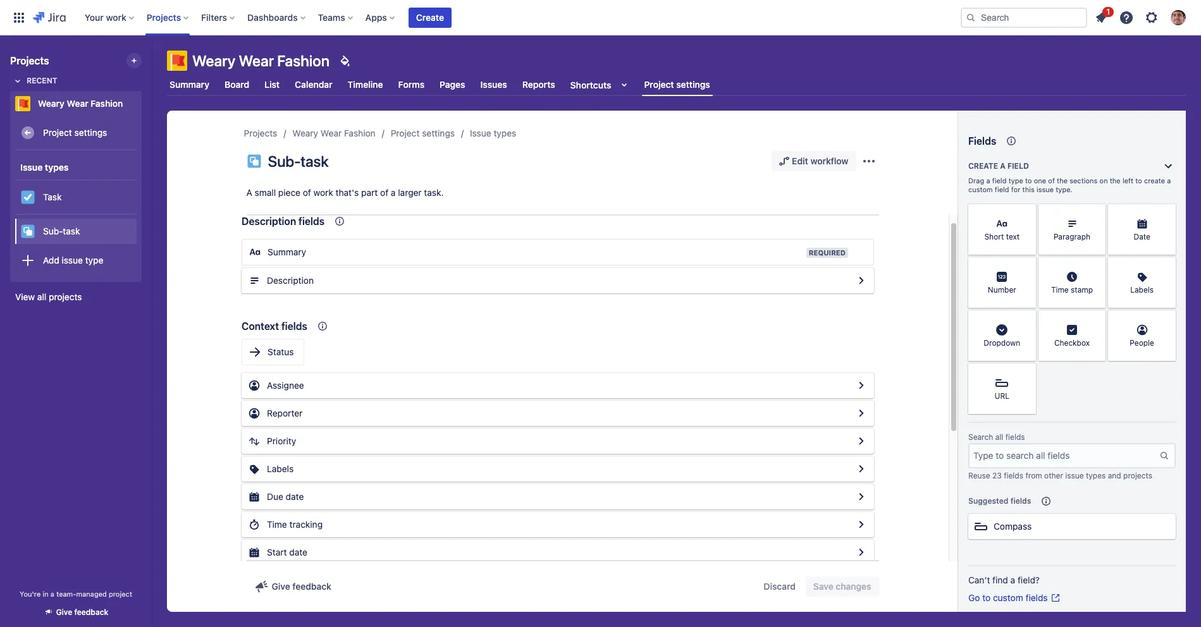 Task type: describe. For each thing, give the bounding box(es) containing it.
go to custom fields link
[[969, 592, 1061, 605]]

workflow
[[811, 156, 849, 166]]

2 horizontal spatial issue
[[1066, 471, 1085, 481]]

appswitcher icon image
[[11, 10, 27, 25]]

0 vertical spatial task
[[301, 153, 329, 170]]

priority button
[[242, 429, 875, 454]]

compass
[[994, 521, 1032, 532]]

text
[[1007, 233, 1020, 242]]

0 horizontal spatial project
[[43, 127, 72, 138]]

primary element
[[8, 0, 961, 35]]

summary inside tab list
[[170, 79, 209, 90]]

feedback for top give feedback button
[[293, 582, 332, 592]]

a right drag
[[987, 177, 991, 185]]

more information image for number
[[1020, 259, 1035, 274]]

labels button
[[242, 457, 875, 482]]

view all projects
[[15, 292, 82, 303]]

apps button
[[362, 7, 400, 28]]

stamp
[[1072, 286, 1094, 295]]

2 horizontal spatial to
[[1136, 177, 1143, 185]]

checkbox
[[1055, 339, 1091, 348]]

0 vertical spatial labels
[[1131, 286, 1155, 295]]

and
[[1109, 471, 1122, 481]]

this link will be opened in a new tab image
[[1051, 594, 1061, 604]]

add issue type button
[[15, 248, 137, 273]]

dropdown
[[984, 339, 1021, 348]]

create for create a field
[[969, 161, 999, 171]]

create button
[[409, 7, 452, 28]]

forms
[[398, 79, 425, 90]]

0 horizontal spatial settings
[[74, 127, 107, 138]]

issue inside 'drag a field type to one of the sections on the left to create a custom field for this issue type.'
[[1037, 185, 1055, 194]]

0 vertical spatial types
[[494, 128, 517, 139]]

assignee
[[267, 380, 304, 391]]

open field configuration image for labels
[[854, 462, 870, 477]]

more information image for labels
[[1160, 259, 1175, 274]]

add to starred image
[[138, 96, 153, 111]]

tracking
[[290, 520, 323, 530]]

projects link
[[244, 126, 277, 141]]

group containing issue types
[[15, 151, 137, 281]]

more information about the suggested fields image
[[1039, 494, 1055, 509]]

labels inside button
[[267, 464, 294, 475]]

field for drag
[[993, 177, 1007, 185]]

1 horizontal spatial project settings link
[[391, 126, 455, 141]]

filters
[[201, 12, 227, 22]]

add issue type
[[43, 255, 103, 266]]

on
[[1100, 177, 1109, 185]]

date
[[1134, 233, 1151, 242]]

due date
[[267, 492, 304, 503]]

part
[[361, 187, 378, 198]]

1 horizontal spatial project settings
[[391, 128, 455, 139]]

drag
[[969, 177, 985, 185]]

23
[[993, 471, 1002, 481]]

1 horizontal spatial of
[[380, 187, 389, 198]]

0 horizontal spatial sub-task
[[43, 226, 80, 236]]

1 horizontal spatial project
[[391, 128, 420, 139]]

fields down piece on the left of the page
[[299, 216, 325, 227]]

of inside 'drag a field type to one of the sections on the left to create a custom field for this issue type.'
[[1049, 177, 1056, 185]]

add issue type image
[[20, 253, 35, 268]]

open field configuration image for description
[[854, 273, 870, 289]]

create for create
[[416, 12, 444, 22]]

settings image
[[1145, 10, 1160, 25]]

1 vertical spatial types
[[45, 162, 69, 172]]

custom inside 'drag a field type to one of the sections on the left to create a custom field for this issue type.'
[[969, 185, 993, 194]]

2 horizontal spatial weary
[[293, 128, 318, 139]]

discard
[[764, 582, 796, 592]]

you're
[[20, 591, 41, 599]]

drag a field type to one of the sections on the left to create a custom field for this issue type.
[[969, 177, 1172, 194]]

give for give feedback button to the left
[[56, 608, 72, 618]]

fields right 23
[[1005, 471, 1024, 481]]

forms link
[[396, 73, 427, 96]]

1 horizontal spatial sub-task
[[268, 153, 329, 170]]

Search field
[[961, 7, 1088, 28]]

project inside tab list
[[645, 79, 674, 90]]

settings inside tab list
[[677, 79, 711, 90]]

give feedback for give feedback button to the left
[[56, 608, 108, 618]]

more information image for short text
[[1020, 206, 1035, 221]]

reports link
[[520, 73, 558, 96]]

2 vertical spatial weary wear fashion
[[293, 128, 376, 139]]

reuse
[[969, 471, 991, 481]]

small
[[255, 187, 276, 198]]

0 vertical spatial weary wear fashion
[[192, 52, 330, 70]]

date for due date
[[286, 492, 304, 503]]

context fields
[[242, 321, 308, 332]]

compass button
[[969, 515, 1177, 540]]

0 horizontal spatial weary wear fashion link
[[10, 91, 137, 116]]

field?
[[1018, 575, 1040, 586]]

projects button
[[143, 7, 194, 28]]

help image
[[1120, 10, 1135, 25]]

1 vertical spatial custom
[[994, 593, 1024, 604]]

weary wear fashion inside weary wear fashion link
[[38, 98, 123, 109]]

you're in a team-managed project
[[20, 591, 132, 599]]

team-
[[56, 591, 76, 599]]

board
[[225, 79, 249, 90]]

1 vertical spatial task
[[63, 226, 80, 236]]

filters button
[[198, 7, 240, 28]]

board link
[[222, 73, 252, 96]]

issue types link
[[470, 126, 517, 141]]

a small piece of work that's part of a larger task.
[[247, 187, 444, 198]]

reports
[[523, 79, 555, 90]]

a
[[247, 187, 252, 198]]

suggested fields
[[969, 497, 1032, 506]]

teams
[[318, 12, 345, 22]]

0 vertical spatial wear
[[239, 52, 274, 70]]

2 vertical spatial fashion
[[344, 128, 376, 139]]

field for create
[[1008, 161, 1030, 171]]

in
[[43, 591, 49, 599]]

shortcuts
[[571, 79, 612, 90]]

status
[[268, 347, 294, 358]]

pages
[[440, 79, 466, 90]]

number
[[988, 286, 1017, 295]]

more options image
[[862, 154, 877, 169]]

other
[[1045, 471, 1064, 481]]

projects for projects link
[[244, 128, 277, 139]]

more information image for time stamp
[[1090, 259, 1105, 274]]

start
[[267, 547, 287, 558]]

description for description fields
[[242, 216, 296, 227]]

edit workflow button
[[772, 151, 857, 172]]

open field configuration image for due
[[854, 490, 870, 505]]

1 vertical spatial issue
[[20, 162, 43, 172]]

reporter
[[267, 408, 303, 419]]

set background color image
[[337, 53, 353, 68]]

1 horizontal spatial to
[[1026, 177, 1033, 185]]

can't
[[969, 575, 991, 586]]

open field configuration image for time
[[854, 518, 870, 533]]

edit workflow
[[792, 156, 849, 166]]

go to custom fields
[[969, 593, 1048, 604]]

open field configuration image for priority
[[854, 434, 870, 449]]

assignee button
[[242, 373, 875, 399]]

people
[[1131, 339, 1155, 348]]

context
[[242, 321, 279, 332]]

2 the from the left
[[1111, 177, 1121, 185]]

1 horizontal spatial weary wear fashion link
[[293, 126, 376, 141]]

add
[[43, 255, 59, 266]]

banner containing your work
[[0, 0, 1202, 35]]

time stamp
[[1052, 286, 1094, 295]]



Task type: locate. For each thing, give the bounding box(es) containing it.
summary
[[170, 79, 209, 90], [268, 247, 306, 258]]

0 horizontal spatial project settings link
[[15, 120, 137, 146]]

1 vertical spatial more information about the context fields image
[[315, 319, 330, 334]]

fashion left add to starred image
[[91, 98, 123, 109]]

1
[[1107, 7, 1111, 16]]

a right find
[[1011, 575, 1016, 586]]

search image
[[966, 12, 977, 22]]

0 horizontal spatial issue types
[[20, 162, 69, 172]]

2 vertical spatial types
[[1087, 471, 1107, 481]]

0 vertical spatial projects
[[49, 292, 82, 303]]

your profile and settings image
[[1172, 10, 1187, 25]]

1 vertical spatial projects
[[10, 55, 49, 66]]

field down create a field
[[993, 177, 1007, 185]]

a down "more information about the fields" icon
[[1001, 161, 1006, 171]]

more information image
[[1020, 259, 1035, 274], [1090, 312, 1105, 327], [1160, 312, 1175, 327]]

to up this
[[1026, 177, 1033, 185]]

more information image
[[1020, 206, 1035, 221], [1090, 206, 1105, 221], [1160, 206, 1175, 221], [1090, 259, 1105, 274], [1160, 259, 1175, 274], [1020, 312, 1035, 327]]

project settings inside tab list
[[645, 79, 711, 90]]

jira image
[[33, 10, 66, 25], [33, 10, 66, 25]]

time inside the time tracking button
[[267, 520, 287, 530]]

give feedback down start date
[[272, 582, 332, 592]]

0 horizontal spatial weary
[[38, 98, 65, 109]]

project right shortcuts dropdown button
[[645, 79, 674, 90]]

description for description
[[267, 275, 314, 286]]

work inside popup button
[[106, 12, 126, 22]]

search
[[969, 433, 994, 442]]

projects right and
[[1124, 471, 1153, 481]]

open field configuration image
[[854, 378, 870, 394], [854, 490, 870, 505], [854, 518, 870, 533], [854, 546, 870, 561]]

0 horizontal spatial of
[[303, 187, 311, 198]]

0 horizontal spatial work
[[106, 12, 126, 22]]

weary wear fashion down calendar link
[[293, 128, 376, 139]]

sub-task
[[268, 153, 329, 170], [43, 226, 80, 236]]

for
[[1012, 185, 1021, 194]]

0 horizontal spatial wear
[[67, 98, 88, 109]]

0 horizontal spatial give
[[56, 608, 72, 618]]

0 horizontal spatial types
[[45, 162, 69, 172]]

all
[[37, 292, 46, 303], [996, 433, 1004, 442]]

1 horizontal spatial feedback
[[293, 582, 332, 592]]

start date
[[267, 547, 308, 558]]

project down 'forms' link
[[391, 128, 420, 139]]

1 horizontal spatial weary
[[192, 52, 236, 70]]

1 vertical spatial give feedback
[[56, 608, 108, 618]]

task
[[301, 153, 329, 170], [63, 226, 80, 236]]

list
[[265, 79, 280, 90]]

open field configuration image inside the time tracking button
[[854, 518, 870, 533]]

projects
[[49, 292, 82, 303], [1124, 471, 1153, 481]]

weary wear fashion link down calendar link
[[293, 126, 376, 141]]

larger
[[398, 187, 422, 198]]

1 vertical spatial projects
[[1124, 471, 1153, 481]]

description button
[[242, 268, 875, 294]]

project settings inside project settings "link"
[[43, 127, 107, 138]]

fashion up calendar
[[277, 52, 330, 70]]

1 horizontal spatial work
[[314, 187, 333, 198]]

tab list
[[159, 73, 1194, 96]]

time tracking button
[[242, 513, 875, 538]]

the right on
[[1111, 177, 1121, 185]]

1 vertical spatial issue types
[[20, 162, 69, 172]]

weary wear fashion down recent
[[38, 98, 123, 109]]

time for time tracking
[[267, 520, 287, 530]]

due
[[267, 492, 283, 503]]

1 the from the left
[[1058, 177, 1068, 185]]

banner
[[0, 0, 1202, 35]]

issue right add
[[62, 255, 83, 266]]

0 horizontal spatial projects
[[49, 292, 82, 303]]

0 horizontal spatial give feedback button
[[36, 603, 116, 623]]

weary right projects link
[[293, 128, 318, 139]]

1 vertical spatial fashion
[[91, 98, 123, 109]]

0 horizontal spatial summary
[[170, 79, 209, 90]]

project
[[645, 79, 674, 90], [43, 127, 72, 138], [391, 128, 420, 139]]

fashion
[[277, 52, 330, 70], [91, 98, 123, 109], [344, 128, 376, 139]]

timeline link
[[345, 73, 386, 96]]

give down 'team-'
[[56, 608, 72, 618]]

all for view
[[37, 292, 46, 303]]

date right due
[[286, 492, 304, 503]]

1 horizontal spatial more information about the context fields image
[[332, 214, 348, 229]]

left
[[1123, 177, 1134, 185]]

feedback down managed
[[74, 608, 108, 618]]

feedback down start date
[[293, 582, 332, 592]]

date for start date
[[289, 547, 308, 558]]

weary wear fashion up list
[[192, 52, 330, 70]]

custom
[[969, 185, 993, 194], [994, 593, 1024, 604]]

0 vertical spatial create
[[416, 12, 444, 22]]

more information image for dropdown
[[1020, 312, 1035, 327]]

more information image for people
[[1160, 312, 1175, 327]]

fields
[[969, 135, 997, 147]]

more information about the context fields image
[[332, 214, 348, 229], [315, 319, 330, 334]]

more information about the context fields image for description fields
[[332, 214, 348, 229]]

task up a small piece of work that's part of a larger task.
[[301, 153, 329, 170]]

0 horizontal spatial fashion
[[91, 98, 123, 109]]

description down small
[[242, 216, 296, 227]]

date right start
[[289, 547, 308, 558]]

fields left this link will be opened in a new tab image in the right bottom of the page
[[1026, 593, 1048, 604]]

task up add issue type
[[63, 226, 80, 236]]

of right part
[[380, 187, 389, 198]]

3 open field configuration image from the top
[[854, 518, 870, 533]]

0 horizontal spatial more information image
[[1020, 259, 1035, 274]]

dashboards button
[[244, 7, 311, 28]]

1 horizontal spatial fashion
[[277, 52, 330, 70]]

1 horizontal spatial summary
[[268, 247, 306, 258]]

find
[[993, 575, 1009, 586]]

1 vertical spatial all
[[996, 433, 1004, 442]]

shortcuts button
[[568, 73, 634, 96]]

open field configuration image
[[854, 273, 870, 289], [854, 406, 870, 422], [854, 434, 870, 449], [854, 462, 870, 477]]

sub-
[[268, 153, 301, 170], [43, 226, 63, 236]]

0 vertical spatial sub-
[[268, 153, 301, 170]]

2 vertical spatial projects
[[244, 128, 277, 139]]

a left the larger
[[391, 187, 396, 198]]

weary down recent
[[38, 98, 65, 109]]

2 vertical spatial weary
[[293, 128, 318, 139]]

1 horizontal spatial projects
[[1124, 471, 1153, 481]]

type inside 'drag a field type to one of the sections on the left to create a custom field for this issue type.'
[[1009, 177, 1024, 185]]

2 horizontal spatial project
[[645, 79, 674, 90]]

projects for projects popup button
[[147, 12, 181, 22]]

0 horizontal spatial to
[[983, 593, 991, 604]]

description inside button
[[267, 275, 314, 286]]

fashion down timeline 'link'
[[344, 128, 376, 139]]

reuse 23 fields from other issue types and projects
[[969, 471, 1153, 481]]

issue down one
[[1037, 185, 1055, 194]]

create up drag
[[969, 161, 999, 171]]

1 horizontal spatial give feedback button
[[247, 577, 339, 597]]

project settings
[[645, 79, 711, 90], [43, 127, 107, 138], [391, 128, 455, 139]]

a right in
[[51, 591, 54, 599]]

1 vertical spatial description
[[267, 275, 314, 286]]

open field configuration image inside description button
[[854, 273, 870, 289]]

time up start
[[267, 520, 287, 530]]

time left stamp
[[1052, 286, 1069, 295]]

0 vertical spatial field
[[1008, 161, 1030, 171]]

apps
[[366, 12, 387, 22]]

calendar
[[295, 79, 333, 90]]

search all fields
[[969, 433, 1026, 442]]

your work button
[[81, 7, 139, 28]]

one
[[1035, 177, 1047, 185]]

a right create
[[1168, 177, 1172, 185]]

2 horizontal spatial types
[[1087, 471, 1107, 481]]

0 horizontal spatial sub-
[[43, 226, 63, 236]]

sub- right issue type icon
[[268, 153, 301, 170]]

timeline
[[348, 79, 383, 90]]

issues
[[481, 79, 507, 90]]

sub- up add
[[43, 226, 63, 236]]

1 open field configuration image from the top
[[854, 273, 870, 289]]

2 vertical spatial wear
[[321, 128, 342, 139]]

the up the type. on the right of the page
[[1058, 177, 1068, 185]]

types down issues link at the top of page
[[494, 128, 517, 139]]

notifications image
[[1094, 10, 1109, 25]]

date
[[286, 492, 304, 503], [289, 547, 308, 558]]

give feedback button down start date
[[247, 577, 339, 597]]

projects inside popup button
[[147, 12, 181, 22]]

1 vertical spatial feedback
[[74, 608, 108, 618]]

give down start
[[272, 582, 290, 592]]

description fields
[[242, 216, 325, 227]]

due date button
[[242, 485, 875, 510]]

issue inside button
[[62, 255, 83, 266]]

0 vertical spatial more information about the context fields image
[[332, 214, 348, 229]]

sub-task up piece on the left of the page
[[268, 153, 329, 170]]

issue types up task
[[20, 162, 69, 172]]

give feedback button down "you're in a team-managed project"
[[36, 603, 116, 623]]

time
[[1052, 286, 1069, 295], [267, 520, 287, 530]]

0 vertical spatial feedback
[[293, 582, 332, 592]]

0 horizontal spatial type
[[85, 255, 103, 266]]

calendar link
[[292, 73, 335, 96]]

2 horizontal spatial wear
[[321, 128, 342, 139]]

more information about the fields image
[[1005, 134, 1020, 149]]

projects up sidebar navigation icon in the top left of the page
[[147, 12, 181, 22]]

of right piece on the left of the page
[[303, 187, 311, 198]]

2 open field configuration image from the top
[[854, 406, 870, 422]]

0 vertical spatial weary wear fashion link
[[10, 91, 137, 116]]

3 open field configuration image from the top
[[854, 434, 870, 449]]

0 vertical spatial issue
[[1037, 185, 1055, 194]]

1 vertical spatial create
[[969, 161, 999, 171]]

2 vertical spatial issue
[[1066, 471, 1085, 481]]

0 vertical spatial fashion
[[277, 52, 330, 70]]

0 vertical spatial projects
[[147, 12, 181, 22]]

to right go
[[983, 593, 991, 604]]

1 horizontal spatial give feedback
[[272, 582, 332, 592]]

all right view
[[37, 292, 46, 303]]

work right your
[[106, 12, 126, 22]]

work
[[106, 12, 126, 22], [314, 187, 333, 198]]

labels
[[1131, 286, 1155, 295], [267, 464, 294, 475]]

reporter button
[[242, 401, 875, 427]]

more information image for paragraph
[[1090, 206, 1105, 221]]

more information image for date
[[1160, 206, 1175, 221]]

project settings link down 'forms' link
[[391, 126, 455, 141]]

2 vertical spatial field
[[995, 185, 1010, 194]]

project
[[109, 591, 132, 599]]

custom down can't find a field?
[[994, 593, 1024, 604]]

url
[[995, 392, 1010, 402]]

fields right the search
[[1006, 433, 1026, 442]]

0 vertical spatial all
[[37, 292, 46, 303]]

1 horizontal spatial create
[[969, 161, 999, 171]]

teams button
[[314, 7, 358, 28]]

more information image for checkbox
[[1090, 312, 1105, 327]]

1 horizontal spatial task
[[301, 153, 329, 170]]

issue types down issues link at the top of page
[[470, 128, 517, 139]]

paragraph
[[1054, 233, 1091, 242]]

weary up board
[[192, 52, 236, 70]]

of right one
[[1049, 177, 1056, 185]]

projects up recent
[[10, 55, 49, 66]]

open field configuration image inside assignee button
[[854, 378, 870, 394]]

0 horizontal spatial issue
[[20, 162, 43, 172]]

open field configuration image for start
[[854, 546, 870, 561]]

collapse recent projects image
[[10, 73, 25, 89]]

go
[[969, 593, 981, 604]]

4 open field configuration image from the top
[[854, 462, 870, 477]]

issue
[[470, 128, 492, 139], [20, 162, 43, 172]]

view all projects link
[[10, 286, 142, 309]]

your
[[85, 12, 104, 22]]

summary down description fields
[[268, 247, 306, 258]]

labels up people at right
[[1131, 286, 1155, 295]]

short
[[985, 233, 1005, 242]]

type inside button
[[85, 255, 103, 266]]

4 open field configuration image from the top
[[854, 546, 870, 561]]

description up context fields
[[267, 275, 314, 286]]

0 vertical spatial date
[[286, 492, 304, 503]]

project settings link down recent
[[15, 120, 137, 146]]

0 vertical spatial work
[[106, 12, 126, 22]]

discard button
[[757, 577, 804, 597]]

1 horizontal spatial labels
[[1131, 286, 1155, 295]]

0 horizontal spatial all
[[37, 292, 46, 303]]

give
[[272, 582, 290, 592], [56, 608, 72, 618]]

create right 'apps' popup button
[[416, 12, 444, 22]]

create inside button
[[416, 12, 444, 22]]

feedback for give feedback button to the left
[[74, 608, 108, 618]]

more information about the context fields image right context fields
[[315, 319, 330, 334]]

sub-task link
[[15, 219, 137, 244]]

all for search
[[996, 433, 1004, 442]]

0 vertical spatial issue types
[[470, 128, 517, 139]]

all right the search
[[996, 433, 1004, 442]]

0 horizontal spatial issue
[[62, 255, 83, 266]]

piece
[[278, 187, 301, 198]]

open field configuration image inside reporter button
[[854, 406, 870, 422]]

0 horizontal spatial create
[[416, 12, 444, 22]]

give for top give feedback button
[[272, 582, 290, 592]]

issue right "other" on the bottom right of page
[[1066, 471, 1085, 481]]

open field configuration image inside labels button
[[854, 462, 870, 477]]

sub-task up add
[[43, 226, 80, 236]]

1 horizontal spatial issue
[[470, 128, 492, 139]]

0 vertical spatial issue
[[470, 128, 492, 139]]

fields up status
[[282, 321, 308, 332]]

priority
[[267, 436, 296, 447]]

tab list containing project settings
[[159, 73, 1194, 96]]

project settings link
[[15, 120, 137, 146], [391, 126, 455, 141]]

1 vertical spatial give
[[56, 608, 72, 618]]

2 horizontal spatial fashion
[[344, 128, 376, 139]]

open field configuration image inside the priority button
[[854, 434, 870, 449]]

project down recent
[[43, 127, 72, 138]]

1 vertical spatial labels
[[267, 464, 294, 475]]

managed
[[76, 591, 107, 599]]

1 horizontal spatial settings
[[422, 128, 455, 139]]

to right left
[[1136, 177, 1143, 185]]

2 open field configuration image from the top
[[854, 490, 870, 505]]

custom down drag
[[969, 185, 993, 194]]

time for time stamp
[[1052, 286, 1069, 295]]

create
[[416, 12, 444, 22], [969, 161, 999, 171]]

type up 'for' in the right top of the page
[[1009, 177, 1024, 185]]

1 vertical spatial field
[[993, 177, 1007, 185]]

issue types
[[470, 128, 517, 139], [20, 162, 69, 172]]

1 vertical spatial wear
[[67, 98, 88, 109]]

recent
[[27, 76, 57, 85]]

open field configuration image inside due date button
[[854, 490, 870, 505]]

create project image
[[129, 56, 139, 66]]

types left and
[[1087, 471, 1107, 481]]

more information about the context fields image down a small piece of work that's part of a larger task.
[[332, 214, 348, 229]]

give feedback for top give feedback button
[[272, 582, 332, 592]]

1 open field configuration image from the top
[[854, 378, 870, 394]]

1 vertical spatial sub-
[[43, 226, 63, 236]]

group
[[15, 151, 137, 281]]

issue up task link
[[20, 162, 43, 172]]

task link
[[15, 185, 137, 210]]

to inside go to custom fields link
[[983, 593, 991, 604]]

0 horizontal spatial project settings
[[43, 127, 107, 138]]

types up task
[[45, 162, 69, 172]]

1 vertical spatial work
[[314, 187, 333, 198]]

field up 'for' in the right top of the page
[[1008, 161, 1030, 171]]

view
[[15, 292, 35, 303]]

1 vertical spatial sub-task
[[43, 226, 80, 236]]

fields
[[299, 216, 325, 227], [282, 321, 308, 332], [1006, 433, 1026, 442], [1005, 471, 1024, 481], [1011, 497, 1032, 506], [1026, 593, 1048, 604]]

projects down add issue type
[[49, 292, 82, 303]]

issue type icon image
[[247, 154, 262, 169]]

edit
[[792, 156, 809, 166]]

task.
[[424, 187, 444, 198]]

1 horizontal spatial give
[[272, 582, 290, 592]]

time tracking
[[267, 520, 323, 530]]

Type to search all fields text field
[[970, 445, 1160, 468]]

1 vertical spatial summary
[[268, 247, 306, 258]]

fields left more information about the suggested fields image
[[1011, 497, 1032, 506]]

create
[[1145, 177, 1166, 185]]

weary wear fashion link down recent
[[10, 91, 137, 116]]

field left 'for' in the right top of the page
[[995, 185, 1010, 194]]

open field configuration image for reporter
[[854, 406, 870, 422]]

work left that's
[[314, 187, 333, 198]]

required
[[809, 249, 846, 257]]

that's
[[336, 187, 359, 198]]

give feedback down "you're in a team-managed project"
[[56, 608, 108, 618]]

open field configuration image inside start date button
[[854, 546, 870, 561]]

0 vertical spatial weary
[[192, 52, 236, 70]]

1 vertical spatial issue
[[62, 255, 83, 266]]

projects up issue type icon
[[244, 128, 277, 139]]

0 horizontal spatial task
[[63, 226, 80, 236]]

2 horizontal spatial of
[[1049, 177, 1056, 185]]

summary left board
[[170, 79, 209, 90]]

0 vertical spatial give feedback button
[[247, 577, 339, 597]]

issue down issues link at the top of page
[[470, 128, 492, 139]]

create a field
[[969, 161, 1030, 171]]

0 horizontal spatial give feedback
[[56, 608, 108, 618]]

labels down priority
[[267, 464, 294, 475]]

type down sub-task link
[[85, 255, 103, 266]]

more information about the context fields image for context fields
[[315, 319, 330, 334]]

short text
[[985, 233, 1020, 242]]

0 vertical spatial give feedback
[[272, 582, 332, 592]]

1 horizontal spatial wear
[[239, 52, 274, 70]]

0 vertical spatial type
[[1009, 177, 1024, 185]]

sidebar navigation image
[[138, 51, 166, 76]]



Task type: vqa. For each thing, say whether or not it's contained in the screenshot.
Projects to the right
yes



